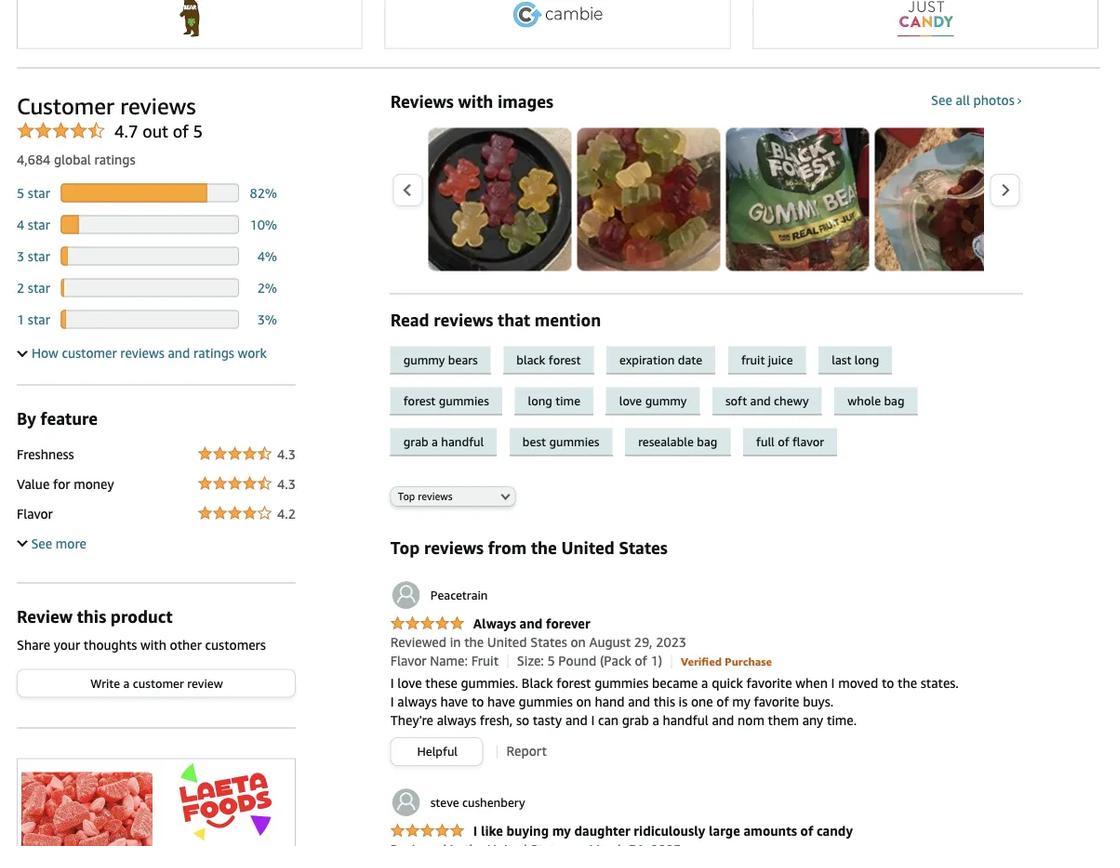 Task type: describe. For each thing, give the bounding box(es) containing it.
when
[[796, 676, 828, 691]]

write a customer review link
[[18, 670, 295, 697]]

4% link
[[257, 248, 277, 264]]

write a customer review
[[91, 676, 223, 691]]

share your thoughts with other customers
[[17, 637, 266, 653]]

forest gummies
[[404, 393, 489, 408]]

like
[[481, 824, 503, 839]]

read reviews that mention
[[391, 310, 601, 330]]

customer inside 'dropdown button'
[[62, 345, 117, 360]]

peacetrain link
[[391, 579, 488, 611]]

is
[[679, 694, 688, 710]]

i like buying my daughter ridiculously large amounts of candy link
[[391, 824, 853, 840]]

0 horizontal spatial | image
[[497, 745, 498, 759]]

top reviews from the united states
[[391, 538, 668, 558]]

forest gummies link
[[391, 387, 515, 415]]

fruit
[[741, 353, 765, 367]]

top for top reviews from the united states
[[391, 538, 420, 558]]

august
[[589, 635, 631, 650]]

cushenbery
[[462, 796, 525, 810]]

gummy inside love gummy link
[[645, 393, 687, 408]]

always
[[473, 616, 516, 632]]

0 vertical spatial ratings
[[94, 152, 135, 167]]

gummies up hand
[[595, 676, 649, 691]]

progress bar for 1 star
[[61, 310, 239, 329]]

work
[[238, 345, 267, 360]]

forest inside forest gummies link
[[404, 393, 436, 408]]

next image
[[1001, 183, 1011, 197]]

read
[[391, 310, 429, 330]]

resealable bag
[[638, 434, 718, 449]]

on inside 'i love these gummies. black forest gummies became a quick favorite when i moved to the states. i always have to have gummies on hand and this is one of my favorite buys. they're always fresh, so tasty and i can grab a handful and nom them any time.'
[[576, 694, 591, 710]]

tasty
[[533, 713, 562, 728]]

1 have from the left
[[440, 694, 468, 710]]

of inside 'i love these gummies. black forest gummies became a quick favorite when i moved to the states. i always have to have gummies on hand and this is one of my favorite buys. they're always fresh, so tasty and i can grab a handful and nom them any time.'
[[717, 694, 729, 710]]

4.3 for freshness
[[277, 446, 296, 462]]

gummies.
[[461, 676, 518, 691]]

customers
[[205, 637, 266, 653]]

of inside i like buying my daughter ridiculously large amounts of candy link
[[801, 824, 813, 839]]

0 horizontal spatial to
[[472, 694, 484, 710]]

steve
[[431, 796, 459, 810]]

nom
[[738, 713, 765, 728]]

time.
[[827, 713, 857, 728]]

black forest link
[[504, 346, 607, 374]]

daughter
[[574, 824, 631, 839]]

fresh,
[[480, 713, 513, 728]]

buying
[[507, 824, 549, 839]]

by feature
[[17, 409, 98, 429]]

them
[[768, 713, 799, 728]]

soft and chewy link
[[713, 387, 835, 415]]

reviews for top reviews
[[418, 491, 453, 503]]

the inside 'i love these gummies. black forest gummies became a quick favorite when i moved to the states. i always have to have gummies on hand and this is one of my favorite buys. they're always fresh, so tasty and i can grab a handful and nom them any time.'
[[898, 676, 917, 691]]

1 vertical spatial always
[[437, 713, 476, 728]]

report link
[[507, 744, 547, 759]]

long time
[[528, 393, 581, 408]]

quick
[[712, 676, 743, 691]]

10% link
[[250, 217, 277, 232]]

best
[[523, 434, 546, 449]]

4,684 global ratings
[[17, 152, 135, 167]]

fruit
[[471, 653, 499, 669]]

1 horizontal spatial 5
[[193, 121, 203, 141]]

mention
[[535, 310, 601, 330]]

became
[[652, 676, 698, 691]]

star for 4 star
[[28, 217, 50, 232]]

gummies up tasty
[[519, 694, 573, 710]]

flavor for flavor name: fruit
[[391, 653, 427, 669]]

(pack
[[600, 653, 631, 669]]

my inside 'i love these gummies. black forest gummies became a quick favorite when i moved to the states. i always have to have gummies on hand and this is one of my favorite buys. they're always fresh, so tasty and i can grab a handful and nom them any time.'
[[732, 694, 751, 710]]

report
[[507, 744, 547, 759]]

top for top reviews
[[398, 491, 415, 503]]

and right "soft"
[[750, 393, 771, 408]]

steve cushenbery
[[431, 796, 525, 810]]

full of flavor
[[756, 434, 824, 449]]

bears
[[448, 353, 478, 367]]

and right hand
[[628, 694, 650, 710]]

expand image
[[17, 347, 28, 357]]

a down the forest gummies
[[432, 434, 438, 449]]

steve cushenbery link
[[391, 787, 525, 819]]

last long
[[832, 353, 879, 367]]

flavor for flavor
[[17, 506, 53, 521]]

forest inside "black forest" link
[[549, 353, 581, 367]]

whole bag link
[[835, 387, 927, 415]]

peacetrain
[[431, 588, 488, 603]]

i like buying my daughter ridiculously large amounts of candy
[[473, 824, 853, 839]]

whole
[[848, 393, 881, 408]]

progress bar for 5 star
[[61, 184, 239, 202]]

reviews for read reviews that mention
[[434, 310, 493, 330]]

star for 2 star
[[28, 280, 50, 295]]

3 star
[[17, 248, 50, 264]]

size:
[[517, 653, 544, 669]]

freshness
[[17, 446, 74, 462]]

and right tasty
[[566, 713, 588, 728]]

feature
[[41, 409, 98, 429]]

0 horizontal spatial the
[[464, 635, 484, 650]]

resealable bag link
[[625, 428, 743, 456]]

2
[[17, 280, 24, 295]]

reviews with images
[[391, 92, 554, 112]]

reviewed
[[391, 635, 447, 650]]

your
[[54, 637, 80, 653]]

2 have from the left
[[488, 694, 515, 710]]

top reviews element
[[17, 67, 1117, 847]]

expiration date
[[620, 353, 703, 367]]

82%
[[250, 185, 277, 200]]

reviews inside 'dropdown button'
[[120, 345, 164, 360]]

last
[[832, 353, 852, 367]]

states.
[[921, 676, 959, 691]]

my inside i like buying my daughter ridiculously large amounts of candy link
[[552, 824, 571, 839]]

these
[[425, 676, 458, 691]]

ratings inside 'dropdown button'
[[193, 345, 234, 360]]

see more
[[31, 536, 86, 551]]

by
[[17, 409, 36, 429]]

images
[[498, 92, 554, 112]]

82% link
[[250, 185, 277, 200]]

for
[[53, 476, 70, 492]]

29,
[[634, 635, 653, 650]]

they're
[[391, 713, 434, 728]]

4 star
[[17, 217, 50, 232]]

2 star
[[17, 280, 50, 295]]

verified purchase
[[681, 655, 772, 668]]

1 horizontal spatial with
[[458, 92, 493, 112]]

any
[[803, 713, 824, 728]]

love gummy
[[619, 393, 687, 408]]

0 vertical spatial the
[[531, 538, 557, 558]]

all
[[956, 92, 970, 107]]

reviews for customer reviews
[[120, 92, 196, 119]]

4.2
[[277, 506, 296, 521]]

a down became
[[653, 713, 659, 728]]

handful inside 'i love these gummies. black forest gummies became a quick favorite when i moved to the states. i always have to have gummies on hand and this is one of my favorite buys. they're always fresh, so tasty and i can grab a handful and nom them any time.'
[[663, 713, 709, 728]]

4.7
[[114, 121, 138, 141]]

flavor
[[793, 434, 824, 449]]



Task type: vqa. For each thing, say whether or not it's contained in the screenshot.
I
yes



Task type: locate. For each thing, give the bounding box(es) containing it.
see right extender expand icon
[[31, 536, 52, 551]]

on up the pound on the bottom of page
[[571, 635, 586, 650]]

1 vertical spatial | image
[[497, 745, 498, 759]]

large
[[709, 824, 740, 839]]

full
[[756, 434, 775, 449]]

0 horizontal spatial love
[[398, 676, 422, 691]]

1 vertical spatial favorite
[[754, 694, 800, 710]]

3 progress bar from the top
[[61, 247, 239, 266]]

this up thoughts on the left
[[77, 607, 106, 627]]

1 horizontal spatial see
[[931, 92, 953, 107]]

customer right how
[[62, 345, 117, 360]]

progress bar for 2 star
[[61, 279, 239, 297]]

top down grab a handful
[[398, 491, 415, 503]]

0 vertical spatial see
[[931, 92, 953, 107]]

0 vertical spatial flavor
[[17, 506, 53, 521]]

so
[[516, 713, 529, 728]]

have down these
[[440, 694, 468, 710]]

1 vertical spatial the
[[464, 635, 484, 650]]

2 vertical spatial forest
[[557, 676, 591, 691]]

0 horizontal spatial have
[[440, 694, 468, 710]]

flavor down reviewed
[[391, 653, 427, 669]]

the
[[531, 538, 557, 558], [464, 635, 484, 650], [898, 676, 917, 691]]

1 horizontal spatial long
[[855, 353, 879, 367]]

10%
[[250, 217, 277, 232]]

1 vertical spatial flavor
[[391, 653, 427, 669]]

0 horizontal spatial this
[[77, 607, 106, 627]]

size: 5 pound (pack of 1)
[[517, 653, 662, 669]]

ratings left work
[[193, 345, 234, 360]]

top reviews
[[398, 491, 453, 503]]

1 vertical spatial gummy
[[645, 393, 687, 408]]

1 horizontal spatial | image
[[507, 655, 508, 668]]

see for see all photos
[[931, 92, 953, 107]]

1 progress bar from the top
[[61, 184, 239, 202]]

4%
[[257, 248, 277, 264]]

bag right resealable
[[697, 434, 718, 449]]

0 horizontal spatial states
[[530, 635, 567, 650]]

time
[[556, 393, 581, 408]]

1 vertical spatial forest
[[404, 393, 436, 408]]

1 vertical spatial grab
[[622, 713, 649, 728]]

0 vertical spatial with
[[458, 92, 493, 112]]

a right the write
[[123, 676, 130, 691]]

5 star from the top
[[28, 312, 50, 327]]

4 star from the top
[[28, 280, 50, 295]]

2 horizontal spatial 5
[[547, 653, 555, 669]]

united up forever
[[562, 538, 615, 558]]

forest down the gummy bears
[[404, 393, 436, 408]]

progress bar
[[61, 184, 239, 202], [61, 215, 239, 234], [61, 247, 239, 266], [61, 279, 239, 297], [61, 310, 239, 329]]

1 vertical spatial top
[[391, 538, 420, 558]]

0 vertical spatial customer
[[62, 345, 117, 360]]

0 horizontal spatial my
[[552, 824, 571, 839]]

0 horizontal spatial united
[[487, 635, 527, 650]]

0 vertical spatial favorite
[[747, 676, 792, 691]]

5 right 'size:'
[[547, 653, 555, 669]]

customer reviews
[[17, 92, 196, 119]]

2 star from the top
[[28, 217, 50, 232]]

black
[[517, 353, 546, 367]]

0 horizontal spatial ratings
[[94, 152, 135, 167]]

and left work
[[168, 345, 190, 360]]

star up 4 star link
[[28, 185, 50, 200]]

0 vertical spatial 5
[[193, 121, 203, 141]]

0 horizontal spatial see
[[31, 536, 52, 551]]

3 star from the top
[[28, 248, 50, 264]]

1 vertical spatial bag
[[697, 434, 718, 449]]

0 vertical spatial always
[[398, 694, 437, 710]]

expiration
[[620, 353, 675, 367]]

0 vertical spatial bag
[[884, 393, 905, 408]]

moved
[[838, 676, 879, 691]]

flavor
[[17, 506, 53, 521], [391, 653, 427, 669]]

forest right black
[[549, 353, 581, 367]]

gummy bears
[[404, 353, 478, 367]]

1 horizontal spatial my
[[732, 694, 751, 710]]

0 horizontal spatial gummy
[[404, 353, 445, 367]]

star right the 1
[[28, 312, 50, 327]]

grab down the forest gummies
[[404, 434, 429, 449]]

4
[[17, 217, 24, 232]]

forest down the pound on the bottom of page
[[557, 676, 591, 691]]

favorite down "purchase"
[[747, 676, 792, 691]]

pound
[[559, 653, 597, 669]]

| image left report link
[[497, 745, 498, 759]]

fruit juice
[[741, 353, 793, 367]]

purchase
[[725, 655, 772, 668]]

my up nom
[[732, 694, 751, 710]]

| image
[[671, 655, 672, 668]]

1 vertical spatial love
[[398, 676, 422, 691]]

of left the '1)'
[[635, 653, 647, 669]]

customer down share your thoughts with other customers
[[133, 676, 184, 691]]

0 vertical spatial 4.3
[[277, 446, 296, 462]]

see for see more
[[31, 536, 52, 551]]

review
[[187, 676, 223, 691]]

flavor down value
[[17, 506, 53, 521]]

of
[[173, 121, 189, 141], [778, 434, 790, 449], [635, 653, 647, 669], [717, 694, 729, 710], [801, 824, 813, 839]]

name:
[[430, 653, 468, 669]]

1 horizontal spatial united
[[562, 538, 615, 558]]

money
[[74, 476, 114, 492]]

0 vertical spatial my
[[732, 694, 751, 710]]

1 horizontal spatial the
[[531, 538, 557, 558]]

1 horizontal spatial have
[[488, 694, 515, 710]]

other
[[170, 637, 202, 653]]

1 vertical spatial this
[[654, 694, 675, 710]]

progress bar for 3 star
[[61, 247, 239, 266]]

gummies down bears
[[439, 393, 489, 408]]

1 4.3 from the top
[[277, 446, 296, 462]]

full of flavor link
[[743, 428, 847, 456]]

0 vertical spatial gummy
[[404, 353, 445, 367]]

1 horizontal spatial customer
[[133, 676, 184, 691]]

1 star from the top
[[28, 185, 50, 200]]

0 horizontal spatial long
[[528, 393, 553, 408]]

last long link
[[819, 346, 902, 374]]

1 horizontal spatial ratings
[[193, 345, 234, 360]]

handful down forest gummies link
[[441, 434, 484, 449]]

1 vertical spatial customer
[[133, 676, 184, 691]]

0 vertical spatial handful
[[441, 434, 484, 449]]

on left hand
[[576, 694, 591, 710]]

star right 3
[[28, 248, 50, 264]]

0 vertical spatial forest
[[549, 353, 581, 367]]

my
[[732, 694, 751, 710], [552, 824, 571, 839]]

review
[[17, 607, 73, 627]]

1 vertical spatial my
[[552, 824, 571, 839]]

previous image
[[403, 183, 413, 197]]

1 horizontal spatial states
[[619, 538, 668, 558]]

1 horizontal spatial flavor
[[391, 653, 427, 669]]

1 vertical spatial see
[[31, 536, 52, 551]]

4.3
[[277, 446, 296, 462], [277, 476, 296, 492]]

always up 'they're'
[[398, 694, 437, 710]]

5 star link
[[17, 185, 50, 200]]

product
[[111, 607, 173, 627]]

share
[[17, 637, 50, 653]]

1 vertical spatial 5
[[17, 185, 24, 200]]

united down always
[[487, 635, 527, 650]]

love inside 'i love these gummies. black forest gummies became a quick favorite when i moved to the states. i always have to have gummies on hand and this is one of my favorite buys. they're always fresh, so tasty and i can grab a handful and nom them any time.'
[[398, 676, 422, 691]]

0 vertical spatial top
[[398, 491, 415, 503]]

4 progress bar from the top
[[61, 279, 239, 297]]

0 horizontal spatial bag
[[697, 434, 718, 449]]

0 horizontal spatial customer
[[62, 345, 117, 360]]

with down product
[[140, 637, 166, 653]]

to right moved
[[882, 676, 894, 691]]

best gummies
[[523, 434, 600, 449]]

and up reviewed in the united states on august 29, 2023
[[520, 616, 543, 632]]

candy
[[817, 824, 853, 839]]

the right in
[[464, 635, 484, 650]]

1 star link
[[17, 312, 50, 327]]

0 vertical spatial love
[[619, 393, 642, 408]]

gummy left bears
[[404, 353, 445, 367]]

always and forever link
[[391, 616, 590, 633]]

that
[[498, 310, 530, 330]]

1 vertical spatial on
[[576, 694, 591, 710]]

0 vertical spatial on
[[571, 635, 586, 650]]

bag right whole
[[884, 393, 905, 408]]

have up fresh,
[[488, 694, 515, 710]]

star for 1 star
[[28, 312, 50, 327]]

handful inside the grab a handful link
[[441, 434, 484, 449]]

star right the '2'
[[28, 280, 50, 295]]

love left these
[[398, 676, 422, 691]]

grab right can
[[622, 713, 649, 728]]

gummy bears link
[[391, 346, 504, 374]]

1 vertical spatial long
[[528, 393, 553, 408]]

helpful
[[417, 745, 458, 759]]

and inside 'dropdown button'
[[168, 345, 190, 360]]

love down expiration
[[619, 393, 642, 408]]

forest inside 'i love these gummies. black forest gummies became a quick favorite when i moved to the states. i always have to have gummies on hand and this is one of my favorite buys. they're always fresh, so tasty and i can grab a handful and nom them any time.'
[[557, 676, 591, 691]]

1 horizontal spatial gummy
[[645, 393, 687, 408]]

1 vertical spatial handful
[[663, 713, 709, 728]]

0 horizontal spatial handful
[[441, 434, 484, 449]]

this left is
[[654, 694, 675, 710]]

forever
[[546, 616, 590, 632]]

handful down is
[[663, 713, 709, 728]]

of left candy
[[801, 824, 813, 839]]

bag for resealable bag
[[697, 434, 718, 449]]

5 star
[[17, 185, 50, 200]]

5 right out
[[193, 121, 203, 141]]

star for 3 star
[[28, 248, 50, 264]]

favorite up them
[[754, 694, 800, 710]]

0 vertical spatial states
[[619, 538, 668, 558]]

0 vertical spatial long
[[855, 353, 879, 367]]

1 horizontal spatial bag
[[884, 393, 905, 408]]

| image left 'size:'
[[507, 655, 508, 668]]

value
[[17, 476, 50, 492]]

4.3 for value for money
[[277, 476, 296, 492]]

gummy down expiration date link
[[645, 393, 687, 408]]

0 horizontal spatial with
[[140, 637, 166, 653]]

my right buying
[[552, 824, 571, 839]]

ridiculously
[[634, 824, 705, 839]]

1 vertical spatial united
[[487, 635, 527, 650]]

gummy inside gummy bears "link"
[[404, 353, 445, 367]]

always up helpful
[[437, 713, 476, 728]]

1 horizontal spatial this
[[654, 694, 675, 710]]

of inside full of flavor link
[[778, 434, 790, 449]]

| image
[[507, 655, 508, 668], [497, 745, 498, 759]]

4,684
[[17, 152, 51, 167]]

2 vertical spatial 5
[[547, 653, 555, 669]]

3% link
[[257, 312, 277, 327]]

top down top reviews
[[391, 538, 420, 558]]

reviews
[[120, 92, 196, 119], [434, 310, 493, 330], [120, 345, 164, 360], [418, 491, 453, 503], [424, 538, 484, 558]]

2 star link
[[17, 280, 50, 295]]

see
[[931, 92, 953, 107], [31, 536, 52, 551]]

the right from at the left
[[531, 538, 557, 558]]

reviews
[[391, 92, 454, 112]]

2 4.3 from the top
[[277, 476, 296, 492]]

favorite
[[747, 676, 792, 691], [754, 694, 800, 710]]

a up one
[[702, 676, 708, 691]]

of down quick
[[717, 694, 729, 710]]

gummies right best
[[549, 434, 600, 449]]

long left time
[[528, 393, 553, 408]]

always and forever
[[473, 616, 590, 632]]

see more button
[[17, 536, 86, 551]]

have
[[440, 694, 468, 710], [488, 694, 515, 710]]

2 vertical spatial the
[[898, 676, 917, 691]]

whole bag
[[848, 393, 905, 408]]

5 progress bar from the top
[[61, 310, 239, 329]]

0 horizontal spatial 5
[[17, 185, 24, 200]]

can
[[598, 713, 619, 728]]

see all photos
[[931, 92, 1015, 107]]

dropdown image
[[501, 493, 511, 500]]

of right full
[[778, 434, 790, 449]]

grab inside 'i love these gummies. black forest gummies became a quick favorite when i moved to the states. i always have to have gummies on hand and this is one of my favorite buys. they're always fresh, so tasty and i can grab a handful and nom them any time.'
[[622, 713, 649, 728]]

ratings down 4.7
[[94, 152, 135, 167]]

star for 5 star
[[28, 185, 50, 200]]

1 vertical spatial 4.3
[[277, 476, 296, 492]]

1 horizontal spatial handful
[[663, 713, 709, 728]]

to down gummies.
[[472, 694, 484, 710]]

how customer reviews and ratings work
[[32, 345, 267, 360]]

5 up 4
[[17, 185, 24, 200]]

star
[[28, 185, 50, 200], [28, 217, 50, 232], [28, 248, 50, 264], [28, 280, 50, 295], [28, 312, 50, 327]]

the left states.
[[898, 676, 917, 691]]

1 horizontal spatial grab
[[622, 713, 649, 728]]

0 horizontal spatial grab
[[404, 434, 429, 449]]

states
[[619, 538, 668, 558], [530, 635, 567, 650]]

resealable
[[638, 434, 694, 449]]

1 vertical spatial states
[[530, 635, 567, 650]]

4 star link
[[17, 217, 50, 232]]

0 horizontal spatial flavor
[[17, 506, 53, 521]]

how
[[32, 345, 58, 360]]

1 horizontal spatial to
[[882, 676, 894, 691]]

0 vertical spatial united
[[562, 538, 615, 558]]

2 horizontal spatial the
[[898, 676, 917, 691]]

0 vertical spatial | image
[[507, 655, 508, 668]]

3%
[[257, 312, 277, 327]]

of right out
[[173, 121, 189, 141]]

0 vertical spatial this
[[77, 607, 106, 627]]

0 vertical spatial grab
[[404, 434, 429, 449]]

write
[[91, 676, 120, 691]]

1
[[17, 312, 24, 327]]

1 vertical spatial to
[[472, 694, 484, 710]]

reviews for top reviews from the united states
[[424, 538, 484, 558]]

bag for whole bag
[[884, 393, 905, 408]]

verified
[[681, 655, 722, 668]]

list inside the top reviews element
[[429, 128, 1117, 271]]

1 horizontal spatial love
[[619, 393, 642, 408]]

chewy
[[774, 393, 809, 408]]

2 progress bar from the top
[[61, 215, 239, 234]]

progress bar for 4 star
[[61, 215, 239, 234]]

long right last
[[855, 353, 879, 367]]

star right 4
[[28, 217, 50, 232]]

1 vertical spatial ratings
[[193, 345, 234, 360]]

list
[[429, 128, 1117, 271]]

grab a handful
[[404, 434, 484, 449]]

global
[[54, 152, 91, 167]]

1 vertical spatial with
[[140, 637, 166, 653]]

with
[[458, 92, 493, 112], [140, 637, 166, 653]]

this inside 'i love these gummies. black forest gummies became a quick favorite when i moved to the states. i always have to have gummies on hand and this is one of my favorite buys. they're always fresh, so tasty and i can grab a handful and nom them any time.'
[[654, 694, 675, 710]]

long inside "link"
[[528, 393, 553, 408]]

fruit juice link
[[728, 346, 819, 374]]

see left all
[[931, 92, 953, 107]]

0 vertical spatial to
[[882, 676, 894, 691]]

extender expand image
[[17, 537, 28, 547]]

with left images on the top left of the page
[[458, 92, 493, 112]]

and left nom
[[712, 713, 734, 728]]

and inside 'link'
[[520, 616, 543, 632]]



